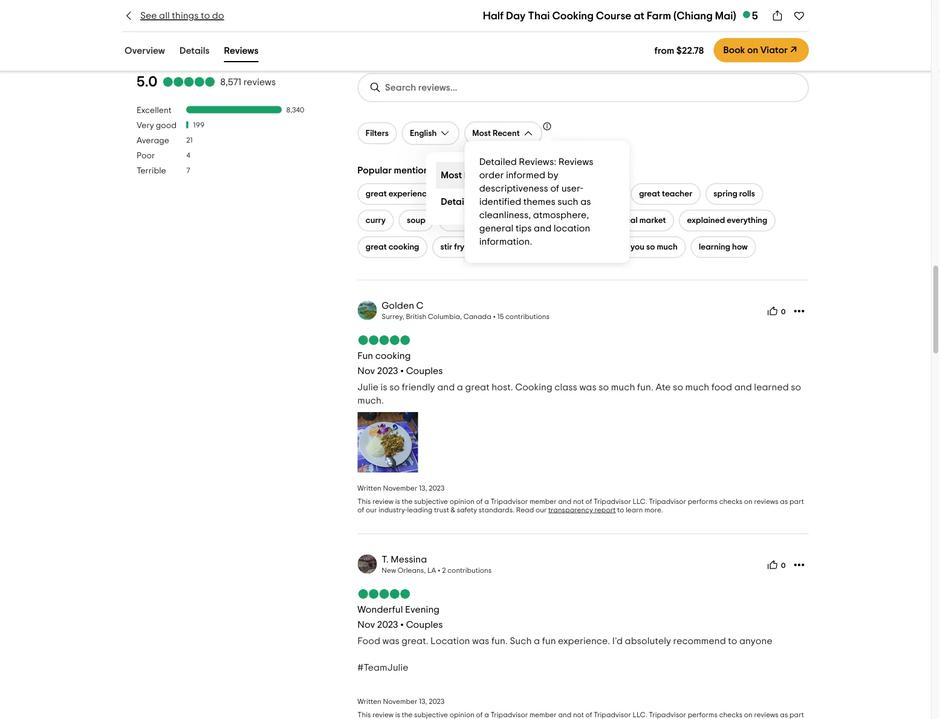 Task type: locate. For each thing, give the bounding box(es) containing it.
0 vertical spatial contributions
[[505, 313, 550, 321]]

0 horizontal spatial most
[[441, 171, 462, 180]]

fun. left ate
[[637, 383, 654, 393]]

november down #teamjulie
[[383, 699, 417, 706]]

2 nov from the top
[[358, 621, 375, 630]]

0 vertical spatial opinion
[[450, 498, 475, 506]]

1 vertical spatial 0
[[781, 563, 786, 570]]

i'd
[[612, 637, 623, 647]]

the
[[402, 498, 413, 506], [402, 712, 413, 719]]

2 0 from the top
[[781, 563, 786, 570]]

see all things to do link
[[122, 9, 224, 22]]

0 vertical spatial checks
[[719, 498, 743, 506]]

most recent up the order
[[472, 129, 520, 138]]

couples down evening
[[406, 621, 443, 630]]

learning
[[699, 243, 730, 252]]

list box
[[426, 153, 542, 225]]

so left 'friendly'
[[389, 383, 400, 393]]

to left anyone
[[728, 637, 737, 647]]

order
[[479, 171, 504, 180]]

1 checks from the top
[[719, 498, 743, 506]]

farm
[[647, 10, 671, 21]]

1 vertical spatial checks
[[719, 712, 743, 719]]

0 vertical spatial detailed
[[479, 157, 517, 167]]

1 member from the top
[[530, 498, 557, 506]]

tab list
[[108, 13, 824, 44], [108, 40, 275, 65]]

0 vertical spatial open options menu image
[[793, 306, 805, 318]]

0 horizontal spatial experience
[[389, 190, 432, 199]]

experience down the mentions
[[389, 190, 432, 199]]

detailed for detailed reviews
[[441, 197, 478, 207]]

nov up food
[[358, 621, 375, 630]]

1 vertical spatial 0 button
[[763, 556, 790, 575]]

couples for cooking
[[406, 367, 443, 376]]

detailed inside detailed reviews: reviews order informed by descriptiveness of user- identified themes such as cleanliness, atmosphere, general tips and location information.
[[479, 157, 517, 167]]

0 vertical spatial as
[[581, 197, 591, 207]]

tripadvisor
[[491, 498, 528, 506], [594, 498, 631, 506], [649, 498, 686, 506], [491, 712, 528, 719], [594, 712, 631, 719], [649, 712, 686, 719]]

november inside written november 13, 2023 this review is the subjective opinion of a tripadvisor member and not of tripadvisor llc. tripadvisor performs checks on reviews as part
[[383, 699, 417, 706]]

llc.
[[633, 498, 647, 506], [633, 712, 647, 719]]

2 the from the top
[[402, 712, 413, 719]]

c
[[416, 301, 424, 311]]

0 vertical spatial part
[[790, 498, 804, 506]]

1 horizontal spatial detailed
[[479, 157, 517, 167]]

1 vertical spatial experience
[[555, 217, 598, 225]]

5.0 of 5 bubbles image down "details" button
[[162, 77, 216, 87]]

our left industry-
[[366, 507, 377, 514]]

0 vertical spatial 5.0 of 5 bubbles image
[[162, 77, 216, 87]]

2 llc. from the top
[[633, 712, 647, 719]]

much left ate
[[611, 383, 635, 393]]

so right ate
[[673, 383, 683, 393]]

to left learn
[[617, 507, 624, 514]]

november
[[383, 485, 417, 492], [383, 699, 417, 706]]

contributions right 2
[[448, 567, 492, 575]]

cooking down the themes
[[522, 217, 553, 225]]

0 vertical spatial performs
[[688, 498, 718, 506]]

la
[[427, 567, 436, 575]]

2 0 button from the top
[[763, 556, 790, 575]]

2 not from the top
[[573, 712, 584, 719]]

&
[[451, 507, 455, 514]]

review up industry-
[[373, 498, 394, 506]]

review down #teamjulie
[[373, 712, 394, 719]]

rolls
[[739, 190, 755, 199]]

1 this from the top
[[358, 498, 371, 506]]

much right the you
[[657, 243, 678, 252]]

user-
[[562, 184, 583, 194]]

part
[[790, 498, 804, 506], [790, 712, 804, 719]]

0 horizontal spatial detailed
[[441, 197, 478, 207]]

review inside 'this review is the subjective opinion of a tripadvisor member and not of tripadvisor llc. tripadvisor performs checks on reviews as part of our industry-leading trust & safety standards. read our'
[[373, 498, 394, 506]]

0 vertical spatial member
[[530, 498, 557, 506]]

1 vertical spatial written
[[358, 699, 381, 706]]

t.
[[382, 555, 389, 565]]

written
[[358, 485, 381, 492], [358, 699, 381, 706]]

so inside "button"
[[646, 243, 655, 252]]

not inside 'this review is the subjective opinion of a tripadvisor member and not of tripadvisor llc. tripadvisor performs checks on reviews as part of our industry-leading trust & safety standards. read our'
[[573, 498, 584, 506]]

• inside fun cooking nov 2023 • couples
[[400, 367, 404, 376]]

on
[[747, 45, 758, 55], [744, 498, 753, 506], [744, 712, 753, 719]]

nov inside wonderful evening nov 2023 • couples
[[358, 621, 375, 630]]

to inside see all things to do link
[[201, 11, 210, 21]]

thai
[[486, 243, 501, 252]]

1 horizontal spatial food
[[712, 383, 732, 393]]

1 vertical spatial •
[[400, 621, 404, 630]]

• for cooking
[[400, 367, 404, 376]]

as inside detailed reviews: reviews order informed by descriptiveness of user- identified themes such as cleanliness, atmosphere, general tips and location information.
[[581, 197, 591, 207]]

1 the from the top
[[402, 498, 413, 506]]

most recent up half
[[441, 171, 495, 180]]

recent up day
[[464, 171, 495, 180]]

open options menu image
[[793, 306, 805, 318], [793, 559, 805, 572]]

0 vertical spatial subjective
[[414, 498, 448, 506]]

this down written november 13, 2023
[[358, 498, 371, 506]]

5.0 of 5 bubbles image
[[162, 77, 216, 87], [358, 336, 411, 345], [358, 590, 411, 599]]

0 vertical spatial 0 button
[[763, 302, 790, 321]]

1 vertical spatial 5.0 of 5 bubbles image
[[358, 336, 411, 345]]

2023 for wonderful evening nov 2023 • couples
[[377, 621, 398, 630]]

by
[[548, 171, 559, 180]]

delicious food button
[[439, 210, 509, 232]]

0 horizontal spatial fun.
[[492, 637, 508, 647]]

reviews:
[[519, 157, 556, 167]]

0 vertical spatial food
[[483, 217, 501, 225]]

1 vertical spatial performs
[[688, 712, 718, 719]]

1 vertical spatial to
[[617, 507, 624, 514]]

contributions inside 't. messina new orleans, la 2 contributions'
[[448, 567, 492, 575]]

great left host.
[[465, 383, 490, 393]]

1 0 button from the top
[[763, 302, 790, 321]]

was
[[579, 383, 597, 393], [382, 637, 400, 647], [472, 637, 489, 647]]

most recent
[[472, 129, 520, 138], [441, 171, 495, 180]]

2 open options menu image from the top
[[793, 559, 805, 572]]

0 vertical spatial is
[[381, 383, 387, 393]]

couples up 'friendly'
[[406, 367, 443, 376]]

nov inside fun cooking nov 2023 • couples
[[358, 367, 375, 376]]

llc. inside 'this review is the subjective opinion of a tripadvisor member and not of tripadvisor llc. tripadvisor performs checks on reviews as part of our industry-leading trust & safety standards. read our'
[[633, 498, 647, 506]]

1 vertical spatial member
[[530, 712, 557, 719]]

0 vertical spatial class
[[519, 190, 538, 199]]

q&a button
[[188, 16, 223, 42]]

1 review from the top
[[373, 498, 394, 506]]

cooking right host.
[[515, 383, 553, 393]]

subjective inside 'this review is the subjective opinion of a tripadvisor member and not of tripadvisor llc. tripadvisor performs checks on reviews as part of our industry-leading trust & safety standards. read our'
[[414, 498, 448, 506]]

1 vertical spatial contributions
[[448, 567, 492, 575]]

• for evening
[[400, 621, 404, 630]]

open options menu image for julie is so friendly and a great host. cooking class was so much fun. ate so much food and learned so much.
[[793, 306, 805, 318]]

1 vertical spatial this
[[358, 712, 371, 719]]

1 vertical spatial not
[[573, 712, 584, 719]]

1 vertical spatial november
[[383, 699, 417, 706]]

1 november from the top
[[383, 485, 417, 492]]

2 couples from the top
[[406, 621, 443, 630]]

great inside button
[[639, 190, 660, 199]]

reviews up cleanliness,
[[480, 197, 515, 207]]

2 horizontal spatial was
[[579, 383, 597, 393]]

cooking inside fun cooking nov 2023 • couples
[[375, 351, 411, 361]]

2023
[[377, 367, 398, 376], [429, 485, 445, 492], [377, 621, 398, 630], [429, 699, 445, 706]]

1 tab list from the top
[[108, 13, 824, 44]]

is down #teamjulie
[[395, 712, 400, 719]]

is
[[381, 383, 387, 393], [395, 498, 400, 506], [395, 712, 400, 719]]

1 horizontal spatial most
[[472, 129, 491, 138]]

this down #teamjulie
[[358, 712, 371, 719]]

0 vertical spatial reviews button
[[122, 16, 179, 42]]

0 vertical spatial 0
[[781, 309, 786, 316]]

0 vertical spatial llc.
[[633, 498, 647, 506]]

0 vertical spatial on
[[747, 45, 758, 55]]

0 vertical spatial written
[[358, 485, 381, 492]]

is right the julie in the left bottom of the page
[[381, 383, 387, 393]]

much right ate
[[685, 383, 709, 393]]

popular
[[358, 166, 392, 175]]

2 tab list from the top
[[108, 40, 275, 65]]

1 subjective from the top
[[414, 498, 448, 506]]

detailed up delicious
[[441, 197, 478, 207]]

performs inside written november 13, 2023 this review is the subjective opinion of a tripadvisor member and not of tripadvisor llc. tripadvisor performs checks on reviews as part
[[688, 712, 718, 719]]

0 button for food was great. location was fun. such a fun experience. i'd absolutely recommend to anyone
[[763, 556, 790, 575]]

see full review image image
[[358, 413, 418, 473]]

0 vertical spatial recent
[[493, 129, 520, 138]]

1 vertical spatial llc.
[[633, 712, 647, 719]]

2 • from the top
[[400, 621, 404, 630]]

was inside julie is so friendly and a great host. cooking class was so much fun. ate so much food and learned so much.
[[579, 383, 597, 393]]

is up industry-
[[395, 498, 400, 506]]

0 for julie is so friendly and a great host. cooking class was so much fun. ate so much food and learned so much.
[[781, 309, 786, 316]]

1 vertical spatial review
[[373, 712, 394, 719]]

and inside written november 13, 2023 this review is the subjective opinion of a tripadvisor member and not of tripadvisor llc. tripadvisor performs checks on reviews as part
[[558, 712, 572, 719]]

cooking down soup button
[[389, 243, 419, 252]]

couples
[[406, 367, 443, 376], [406, 621, 443, 630]]

written inside written november 13, 2023 this review is the subjective opinion of a tripadvisor member and not of tripadvisor llc. tripadvisor performs checks on reviews as part
[[358, 699, 381, 706]]

member
[[530, 498, 557, 506], [530, 712, 557, 719]]

great up market
[[639, 190, 660, 199]]

average
[[137, 137, 169, 145]]

0 horizontal spatial was
[[382, 637, 400, 647]]

cooking right thai
[[552, 10, 594, 21]]

2 member from the top
[[530, 712, 557, 719]]

1 vertical spatial nov
[[358, 621, 375, 630]]

2 our from the left
[[536, 507, 547, 514]]

filters
[[366, 129, 389, 138]]

1 vertical spatial as
[[780, 498, 788, 506]]

reviews up 8,571 reviews
[[224, 46, 258, 55]]

great inside button
[[366, 243, 387, 252]]

1 horizontal spatial our
[[536, 507, 547, 514]]

stir fry
[[440, 243, 465, 252]]

teacher
[[662, 190, 693, 199]]

2 subjective from the top
[[414, 712, 448, 719]]

• down the wonderful evening link
[[400, 621, 404, 630]]

golden c surrey, british columbia, canada 15 contributions
[[382, 301, 550, 321]]

• inside wonderful evening nov 2023 • couples
[[400, 621, 404, 630]]

1 vertical spatial fun.
[[492, 637, 508, 647]]

delicious food
[[447, 217, 501, 225]]

the down written november 13, 2023
[[402, 498, 413, 506]]

0 vertical spatial november
[[383, 485, 417, 492]]

2 this from the top
[[358, 712, 371, 719]]

class inside button
[[519, 190, 538, 199]]

1 • from the top
[[400, 367, 404, 376]]

most up half
[[441, 171, 462, 180]]

1 horizontal spatial reviews button
[[222, 42, 261, 62]]

2 vertical spatial is
[[395, 712, 400, 719]]

detailed up the order
[[479, 157, 517, 167]]

a inside 'this review is the subjective opinion of a tripadvisor member and not of tripadvisor llc. tripadvisor performs checks on reviews as part of our industry-leading trust & safety standards. read our'
[[484, 498, 489, 506]]

2 review from the top
[[373, 712, 394, 719]]

0 vertical spatial nov
[[358, 367, 375, 376]]

1 vertical spatial detailed
[[441, 197, 478, 207]]

thank you so much
[[607, 243, 678, 252]]

tab list containing reviews
[[108, 13, 824, 44]]

tips
[[516, 224, 532, 234]]

a inside written november 13, 2023 this review is the subjective opinion of a tripadvisor member and not of tripadvisor llc. tripadvisor performs checks on reviews as part
[[484, 712, 489, 719]]

0 vertical spatial not
[[573, 498, 584, 506]]

fun.
[[637, 383, 654, 393], [492, 637, 508, 647]]

food inside julie is so friendly and a great host. cooking class was so much fun. ate so much food and learned so much.
[[712, 383, 732, 393]]

so left ate
[[599, 383, 609, 393]]

thai
[[528, 10, 550, 21]]

november up industry-
[[383, 485, 417, 492]]

great.
[[402, 637, 428, 647]]

1 written from the top
[[358, 485, 381, 492]]

written up industry-
[[358, 485, 381, 492]]

1 vertical spatial the
[[402, 712, 413, 719]]

1 vertical spatial is
[[395, 498, 400, 506]]

food was great. location was fun. such a fun experience. i'd absolutely recommend to anyone
[[358, 637, 773, 647]]

1 vertical spatial cooking
[[515, 383, 553, 393]]

• up 'friendly'
[[400, 367, 404, 376]]

1 performs from the top
[[688, 498, 718, 506]]

search image
[[369, 82, 381, 94]]

2023 inside written november 13, 2023 this review is the subjective opinion of a tripadvisor member and not of tripadvisor llc. tripadvisor performs checks on reviews as part
[[429, 699, 445, 706]]

explained everything button
[[679, 210, 776, 232]]

199
[[193, 122, 204, 129]]

2 november from the top
[[383, 699, 417, 706]]

1 13, from the top
[[419, 485, 427, 492]]

checks inside written november 13, 2023 this review is the subjective opinion of a tripadvisor member and not of tripadvisor llc. tripadvisor performs checks on reviews as part
[[719, 712, 743, 719]]

most up the order
[[472, 129, 491, 138]]

0 horizontal spatial contributions
[[448, 567, 492, 575]]

great down curry button
[[366, 243, 387, 252]]

5.0 of 5 bubbles image for golden c
[[358, 336, 411, 345]]

informed
[[506, 171, 545, 180]]

2 13, from the top
[[419, 699, 427, 706]]

so right the you
[[646, 243, 655, 252]]

2 performs from the top
[[688, 712, 718, 719]]

things
[[172, 11, 199, 21]]

very good
[[137, 121, 177, 130]]

1 open options menu image from the top
[[793, 306, 805, 318]]

1 horizontal spatial contributions
[[505, 313, 550, 321]]

1 part from the top
[[790, 498, 804, 506]]

half
[[483, 10, 504, 21]]

1 vertical spatial couples
[[406, 621, 443, 630]]

1 horizontal spatial experience
[[555, 217, 598, 225]]

food left the learned
[[712, 383, 732, 393]]

2023 inside fun cooking nov 2023 • couples
[[377, 367, 398, 376]]

detailed reviews
[[441, 197, 515, 207]]

1 vertical spatial part
[[790, 712, 804, 719]]

course
[[592, 190, 618, 199]]

0 vertical spatial 13,
[[419, 485, 427, 492]]

contributions inside golden c surrey, british columbia, canada 15 contributions
[[505, 313, 550, 321]]

learn
[[626, 507, 643, 514]]

book
[[723, 45, 745, 55]]

2 opinion from the top
[[450, 712, 475, 719]]

so right the learned
[[791, 383, 801, 393]]

15
[[497, 313, 504, 321]]

from
[[655, 46, 674, 55]]

recent up reviews:
[[493, 129, 520, 138]]

1 vertical spatial food
[[712, 383, 732, 393]]

cooking course button
[[551, 183, 626, 205]]

1 opinion from the top
[[450, 498, 475, 506]]

2 vertical spatial 5.0 of 5 bubbles image
[[358, 590, 411, 599]]

book on viator link
[[714, 38, 809, 62]]

detailed for detailed reviews: reviews order informed by descriptiveness of user- identified themes such as cleanliness, atmosphere, general tips and location information.
[[479, 157, 517, 167]]

great inside button
[[366, 190, 387, 199]]

1 not from the top
[[573, 498, 584, 506]]

0 horizontal spatial food
[[483, 217, 501, 225]]

2 written from the top
[[358, 699, 381, 706]]

cooking right 'fun'
[[375, 351, 411, 361]]

2 checks from the top
[[719, 712, 743, 719]]

experience down such
[[555, 217, 598, 225]]

0 vertical spatial most recent
[[472, 129, 520, 138]]

class inside julie is so friendly and a great host. cooking class was so much fun. ate so much food and learned so much.
[[555, 383, 577, 393]]

our
[[366, 507, 377, 514], [536, 507, 547, 514]]

cooking
[[552, 10, 594, 21], [515, 383, 553, 393]]

of inside detailed reviews: reviews order informed by descriptiveness of user- identified themes such as cleanliness, atmosphere, general tips and location information.
[[550, 184, 559, 194]]

written down #teamjulie
[[358, 699, 381, 706]]

1 0 from the top
[[781, 309, 786, 316]]

good
[[156, 121, 177, 130]]

1 our from the left
[[366, 507, 377, 514]]

2 part from the top
[[790, 712, 804, 719]]

1 vertical spatial 13,
[[419, 699, 427, 706]]

0 vertical spatial couples
[[406, 367, 443, 376]]

learning how button
[[691, 237, 756, 258]]

1 horizontal spatial much
[[657, 243, 678, 252]]

great down popular
[[366, 190, 387, 199]]

0 vertical spatial •
[[400, 367, 404, 376]]

1 nov from the top
[[358, 367, 375, 376]]

descriptiveness
[[479, 184, 548, 194]]

member inside written november 13, 2023 this review is the subjective opinion of a tripadvisor member and not of tripadvisor llc. tripadvisor performs checks on reviews as part
[[530, 712, 557, 719]]

terrible
[[137, 167, 166, 175]]

5
[[752, 10, 758, 21]]

part inside 'this review is the subjective opinion of a tripadvisor member and not of tripadvisor llc. tripadvisor performs checks on reviews as part of our industry-leading trust & safety standards. read our'
[[790, 498, 804, 506]]

1 vertical spatial most recent
[[441, 171, 495, 180]]

1 couples from the top
[[406, 367, 443, 376]]

fun. left such
[[492, 637, 508, 647]]

safety
[[457, 507, 477, 514]]

reviews button up overview
[[122, 16, 179, 42]]

couples inside fun cooking nov 2023 • couples
[[406, 367, 443, 376]]

book on viator
[[723, 45, 788, 55]]

1 vertical spatial open options menu image
[[793, 559, 805, 572]]

0 vertical spatial most
[[472, 129, 491, 138]]

food down identified
[[483, 217, 501, 225]]

written november 13, 2023 this review is the subjective opinion of a tripadvisor member and not of tripadvisor llc. tripadvisor performs checks on reviews as part
[[358, 699, 804, 720]]

0 horizontal spatial our
[[366, 507, 377, 514]]

1 vertical spatial subjective
[[414, 712, 448, 719]]

columbia,
[[428, 313, 462, 321]]

subjective
[[414, 498, 448, 506], [414, 712, 448, 719]]

0 vertical spatial this
[[358, 498, 371, 506]]

13, inside written november 13, 2023 this review is the subjective opinion of a tripadvisor member and not of tripadvisor llc. tripadvisor performs checks on reviews as part
[[419, 699, 427, 706]]

contributions
[[505, 313, 550, 321], [448, 567, 492, 575]]

0 horizontal spatial class
[[519, 190, 538, 199]]

1 vertical spatial class
[[555, 383, 577, 393]]

couples inside wonderful evening nov 2023 • couples
[[406, 621, 443, 630]]

0 vertical spatial the
[[402, 498, 413, 506]]

to
[[201, 11, 210, 21], [617, 507, 624, 514], [728, 637, 737, 647]]

the inside 'this review is the subjective opinion of a tripadvisor member and not of tripadvisor llc. tripadvisor performs checks on reviews as part of our industry-leading trust & safety standards. read our'
[[402, 498, 413, 506]]

so
[[646, 243, 655, 252], [389, 383, 400, 393], [599, 383, 609, 393], [673, 383, 683, 393], [791, 383, 801, 393]]

2023 inside wonderful evening nov 2023 • couples
[[377, 621, 398, 630]]

nov for fun cooking nov 2023 • couples
[[358, 367, 375, 376]]

on inside 'this review is the subjective opinion of a tripadvisor member and not of tripadvisor llc. tripadvisor performs checks on reviews as part of our industry-leading trust & safety standards. read our'
[[744, 498, 753, 506]]

1 vertical spatial on
[[744, 498, 753, 506]]

1 llc. from the top
[[633, 498, 647, 506]]

and inside detailed reviews: reviews order informed by descriptiveness of user- identified themes such as cleanliness, atmosphere, general tips and location information.
[[534, 224, 552, 234]]

5.0 of 5 bubbles image up fun cooking link
[[358, 336, 411, 345]]

you
[[631, 243, 645, 252]]

2 vertical spatial as
[[780, 712, 788, 719]]

the inside written november 13, 2023 this review is the subjective opinion of a tripadvisor member and not of tripadvisor llc. tripadvisor performs checks on reviews as part
[[402, 712, 413, 719]]

opinion
[[450, 498, 475, 506], [450, 712, 475, 719]]

our right read on the right bottom
[[536, 507, 547, 514]]

1 horizontal spatial fun.
[[637, 383, 654, 393]]

to left do
[[201, 11, 210, 21]]

2 vertical spatial reviews
[[754, 712, 779, 719]]

trust
[[434, 507, 449, 514]]

soup button
[[399, 210, 434, 232]]

5.0 of 5 bubbles image up 'wonderful'
[[358, 590, 411, 599]]

is inside written november 13, 2023 this review is the subjective opinion of a tripadvisor member and not of tripadvisor llc. tripadvisor performs checks on reviews as part
[[395, 712, 400, 719]]

the down #teamjulie
[[402, 712, 413, 719]]

nov down 'fun'
[[358, 367, 375, 376]]

1 vertical spatial reviews
[[754, 498, 779, 506]]

this inside written november 13, 2023 this review is the subjective opinion of a tripadvisor member and not of tripadvisor llc. tripadvisor performs checks on reviews as part
[[358, 712, 371, 719]]

2 vertical spatial to
[[728, 637, 737, 647]]

food
[[358, 637, 380, 647]]

1 vertical spatial most
[[441, 171, 462, 180]]

reviews up by
[[559, 157, 593, 167]]

contributions right the 15
[[505, 313, 550, 321]]

written november 13, 2023
[[358, 485, 445, 492]]

0 horizontal spatial to
[[201, 11, 210, 21]]

reviews button up 8,571 reviews
[[222, 42, 261, 62]]

2023 for fun cooking nov 2023 • couples
[[377, 367, 398, 376]]

0 vertical spatial review
[[373, 498, 394, 506]]

julie
[[358, 383, 379, 393]]

2 vertical spatial on
[[744, 712, 753, 719]]

0 horizontal spatial much
[[611, 383, 635, 393]]



Task type: describe. For each thing, give the bounding box(es) containing it.
themes
[[523, 197, 556, 207]]

golden c link
[[382, 301, 424, 311]]

evening
[[405, 605, 440, 615]]

t. messina link
[[382, 555, 427, 565]]

is inside 'this review is the subjective opinion of a tripadvisor member and not of tripadvisor llc. tripadvisor performs checks on reviews as part of our industry-leading trust & safety standards. read our'
[[395, 498, 400, 506]]

transparency
[[548, 507, 593, 514]]

filter reviews element
[[137, 105, 333, 181]]

great experience button
[[358, 183, 440, 205]]

great for great cooking
[[366, 243, 387, 252]]

2
[[442, 567, 446, 575]]

2023 for written november 13, 2023
[[429, 485, 445, 492]]

llc. inside written november 13, 2023 this review is the subjective opinion of a tripadvisor member and not of tripadvisor llc. tripadvisor performs checks on reviews as part
[[633, 712, 647, 719]]

thank you so much button
[[599, 237, 686, 258]]

english
[[410, 129, 437, 138]]

13, for written november 13, 2023 this review is the subjective opinion of a tripadvisor member and not of tripadvisor llc. tripadvisor performs checks on reviews as part
[[419, 699, 427, 706]]

save to a trip image
[[793, 10, 805, 22]]

recent inside popup button
[[493, 129, 520, 138]]

t. messina new orleans, la 2 contributions
[[382, 555, 492, 575]]

list box containing most recent
[[426, 153, 542, 225]]

very
[[137, 121, 154, 130]]

overview
[[125, 46, 165, 55]]

$22.78
[[677, 46, 704, 55]]

general
[[479, 224, 514, 234]]

2 horizontal spatial much
[[685, 383, 709, 393]]

opinion inside written november 13, 2023 this review is the subjective opinion of a tripadvisor member and not of tripadvisor llc. tripadvisor performs checks on reviews as part
[[450, 712, 475, 719]]

reviews inside 'this review is the subjective opinion of a tripadvisor member and not of tripadvisor llc. tripadvisor performs checks on reviews as part of our industry-leading trust & safety standards. read our'
[[754, 498, 779, 506]]

a inside julie is so friendly and a great host. cooking class was so much fun. ate so much food and learned so much.
[[457, 383, 463, 393]]

transparency report to learn more.
[[548, 507, 663, 514]]

curry
[[366, 217, 386, 225]]

local market button
[[611, 210, 674, 232]]

english button
[[402, 122, 459, 145]]

cooking inside button
[[389, 243, 419, 252]]

checks inside 'this review is the subjective opinion of a tripadvisor member and not of tripadvisor llc. tripadvisor performs checks on reviews as part of our industry-leading trust & safety standards. read our'
[[719, 498, 743, 506]]

written for written november 13, 2023 this review is the subjective opinion of a tripadvisor member and not of tripadvisor llc. tripadvisor performs checks on reviews as part
[[358, 699, 381, 706]]

tab list containing overview
[[108, 40, 275, 65]]

4
[[186, 152, 190, 160]]

couples for evening
[[406, 621, 443, 630]]

do
[[212, 11, 224, 21]]

performs inside 'this review is the subjective opinion of a tripadvisor member and not of tripadvisor llc. tripadvisor performs checks on reviews as part of our industry-leading trust & safety standards. read our'
[[688, 498, 718, 506]]

spring rolls
[[714, 190, 755, 199]]

0 vertical spatial cooking
[[552, 10, 594, 21]]

cleanliness,
[[479, 211, 531, 220]]

most recent button
[[464, 122, 542, 145]]

reviews inside written november 13, 2023 this review is the subjective opinion of a tripadvisor member and not of tripadvisor llc. tripadvisor performs checks on reviews as part
[[754, 712, 779, 719]]

mai)
[[715, 10, 736, 21]]

stir
[[440, 243, 452, 252]]

british
[[406, 313, 426, 321]]

fun
[[542, 637, 556, 647]]

13, for written november 13, 2023
[[419, 485, 427, 492]]

1 vertical spatial recent
[[464, 171, 495, 180]]

cooking inside julie is so friendly and a great host. cooking class was so much fun. ate so much food and learned so much.
[[515, 383, 553, 393]]

host.
[[492, 383, 513, 393]]

identified
[[479, 197, 521, 207]]

1 horizontal spatial to
[[617, 507, 624, 514]]

new
[[382, 567, 396, 575]]

cooking down the order
[[486, 190, 517, 199]]

member inside 'this review is the subjective opinion of a tripadvisor member and not of tripadvisor llc. tripadvisor performs checks on reviews as part of our industry-leading trust & safety standards. read our'
[[530, 498, 557, 506]]

as inside 'this review is the subjective opinion of a tripadvisor member and not of tripadvisor llc. tripadvisor performs checks on reviews as part of our industry-leading trust & safety standards. read our'
[[780, 498, 788, 506]]

golden
[[382, 301, 414, 311]]

cooking course
[[559, 190, 618, 199]]

absolutely
[[625, 637, 671, 647]]

more.
[[645, 507, 663, 514]]

such
[[510, 637, 532, 647]]

cooking up atmosphere,
[[559, 190, 590, 199]]

orleans,
[[398, 567, 426, 575]]

canada
[[464, 313, 491, 321]]

fun. inside julie is so friendly and a great host. cooking class was so much fun. ate so much food and learned so much.
[[637, 383, 654, 393]]

subjective inside written november 13, 2023 this review is the subjective opinion of a tripadvisor member and not of tripadvisor llc. tripadvisor performs checks on reviews as part
[[414, 712, 448, 719]]

location
[[554, 224, 590, 234]]

not inside written november 13, 2023 this review is the subjective opinion of a tripadvisor member and not of tripadvisor llc. tripadvisor performs checks on reviews as part
[[573, 712, 584, 719]]

this review is the subjective opinion of a tripadvisor member and not of tripadvisor llc. tripadvisor performs checks on reviews as part of our industry-leading trust & safety standards. read our
[[358, 498, 804, 514]]

much inside "button"
[[657, 243, 678, 252]]

overview button
[[122, 42, 167, 62]]

poor
[[137, 152, 155, 160]]

cooking experience button
[[514, 210, 606, 232]]

popular mentions
[[358, 166, 433, 175]]

details
[[180, 46, 210, 55]]

great for great teacher
[[639, 190, 660, 199]]

share image
[[772, 10, 784, 22]]

recommend
[[673, 637, 726, 647]]

8,571 reviews
[[220, 77, 276, 87]]

experience for cooking experience
[[555, 217, 598, 225]]

experience.
[[558, 637, 610, 647]]

on inside written november 13, 2023 this review is the subjective opinion of a tripadvisor member and not of tripadvisor llc. tripadvisor performs checks on reviews as part
[[744, 712, 753, 719]]

detailed reviews: reviews order informed by descriptiveness of user- identified themes such as cleanliness, atmosphere, general tips and location information. tooltip
[[465, 136, 630, 263]]

detailed reviews: reviews order informed by descriptiveness of user- identified themes such as cleanliness, atmosphere, general tips and location information.
[[479, 157, 593, 247]]

report
[[595, 507, 616, 514]]

cooking down tips
[[503, 243, 533, 252]]

fun cooking nov 2023 • couples
[[358, 351, 443, 376]]

great teacher
[[639, 190, 693, 199]]

all
[[159, 11, 170, 21]]

friendly
[[402, 383, 435, 393]]

t. messina image
[[358, 555, 377, 574]]

part inside written november 13, 2023 this review is the subjective opinion of a tripadvisor member and not of tripadvisor llc. tripadvisor performs checks on reviews as part
[[790, 712, 804, 719]]

market
[[640, 217, 666, 225]]

most recent inside popup button
[[472, 129, 520, 138]]

(chiang
[[674, 10, 713, 21]]

5.0 of 5 bubbles image for t. messina
[[358, 590, 411, 599]]

information.
[[479, 237, 532, 247]]

0 horizontal spatial reviews button
[[122, 16, 179, 42]]

local
[[619, 217, 638, 225]]

november for written november 13, 2023
[[383, 485, 417, 492]]

great experience
[[366, 190, 432, 199]]

is inside julie is so friendly and a great host. cooking class was so much fun. ate so much food and learned so much.
[[381, 383, 387, 393]]

great teacher button
[[631, 183, 701, 205]]

review inside written november 13, 2023 this review is the subjective opinion of a tripadvisor member and not of tripadvisor llc. tripadvisor performs checks on reviews as part
[[373, 712, 394, 719]]

and inside 'this review is the subjective opinion of a tripadvisor member and not of tripadvisor llc. tripadvisor performs checks on reviews as part of our industry-leading trust & safety standards. read our'
[[558, 498, 572, 506]]

2 horizontal spatial to
[[728, 637, 737, 647]]

explained
[[687, 217, 725, 225]]

from $22.78
[[655, 46, 704, 55]]

everything
[[727, 217, 768, 225]]

november for written november 13, 2023 this review is the subjective opinion of a tripadvisor member and not of tripadvisor llc. tripadvisor performs checks on reviews as part
[[383, 699, 417, 706]]

2023 for written november 13, 2023 this review is the subjective opinion of a tripadvisor member and not of tripadvisor llc. tripadvisor performs checks on reviews as part
[[429, 699, 445, 706]]

details button
[[177, 42, 212, 62]]

experience for great experience
[[389, 190, 432, 199]]

written for written november 13, 2023
[[358, 485, 381, 492]]

half day thai cooking course at farm (chiang mai)
[[483, 10, 736, 21]]

open options menu image for food was great. location was fun. such a fun experience. i'd absolutely recommend to anyone
[[793, 559, 805, 572]]

great for great experience
[[366, 190, 387, 199]]

food inside button
[[483, 217, 501, 225]]

0 for food was great. location was fun. such a fun experience. i'd absolutely recommend to anyone
[[781, 563, 786, 570]]

read
[[516, 507, 534, 514]]

Search search field
[[385, 82, 486, 94]]

course
[[596, 10, 632, 21]]

day
[[469, 190, 484, 199]]

thai cooking
[[486, 243, 533, 252]]

curry button
[[358, 210, 394, 232]]

thank
[[607, 243, 629, 252]]

golden c image
[[358, 301, 377, 320]]

half day cooking class button
[[445, 183, 546, 205]]

great inside julie is so friendly and a great host. cooking class was so much fun. ate so much food and learned so much.
[[465, 383, 490, 393]]

reviews inside detailed reviews: reviews order informed by descriptiveness of user- identified themes such as cleanliness, atmosphere, general tips and location information.
[[559, 157, 593, 167]]

opinion inside 'this review is the subjective opinion of a tripadvisor member and not of tripadvisor llc. tripadvisor performs checks on reviews as part of our industry-leading trust & safety standards. read our'
[[450, 498, 475, 506]]

day
[[506, 10, 526, 21]]

most inside popup button
[[472, 129, 491, 138]]

1 vertical spatial reviews button
[[222, 42, 261, 62]]

nov for wonderful evening nov 2023 • couples
[[358, 621, 375, 630]]

this inside 'this review is the subjective opinion of a tripadvisor member and not of tripadvisor llc. tripadvisor performs checks on reviews as part of our industry-leading trust & safety standards. read our'
[[358, 498, 371, 506]]

as inside written november 13, 2023 this review is the subjective opinion of a tripadvisor member and not of tripadvisor llc. tripadvisor performs checks on reviews as part
[[780, 712, 788, 719]]

local market
[[619, 217, 666, 225]]

0 vertical spatial reviews
[[243, 77, 276, 87]]

1 horizontal spatial was
[[472, 637, 489, 647]]

0 button for julie is so friendly and a great host. cooking class was so much fun. ate so much food and learned so much.
[[763, 302, 790, 321]]

reviews up overview
[[125, 20, 176, 34]]

great cooking
[[366, 243, 419, 252]]

julie is so friendly and a great host. cooking class was so much fun. ate so much food and learned so much.
[[358, 383, 801, 406]]

wonderful evening link
[[358, 605, 440, 615]]

stir fry button
[[432, 237, 473, 258]]

cooking experience
[[522, 217, 598, 225]]



Task type: vqa. For each thing, say whether or not it's contained in the screenshot.
0 associated with Julie is so friendly and a great host. Cooking class was so much fun. Ate so much food and learned so much.
yes



